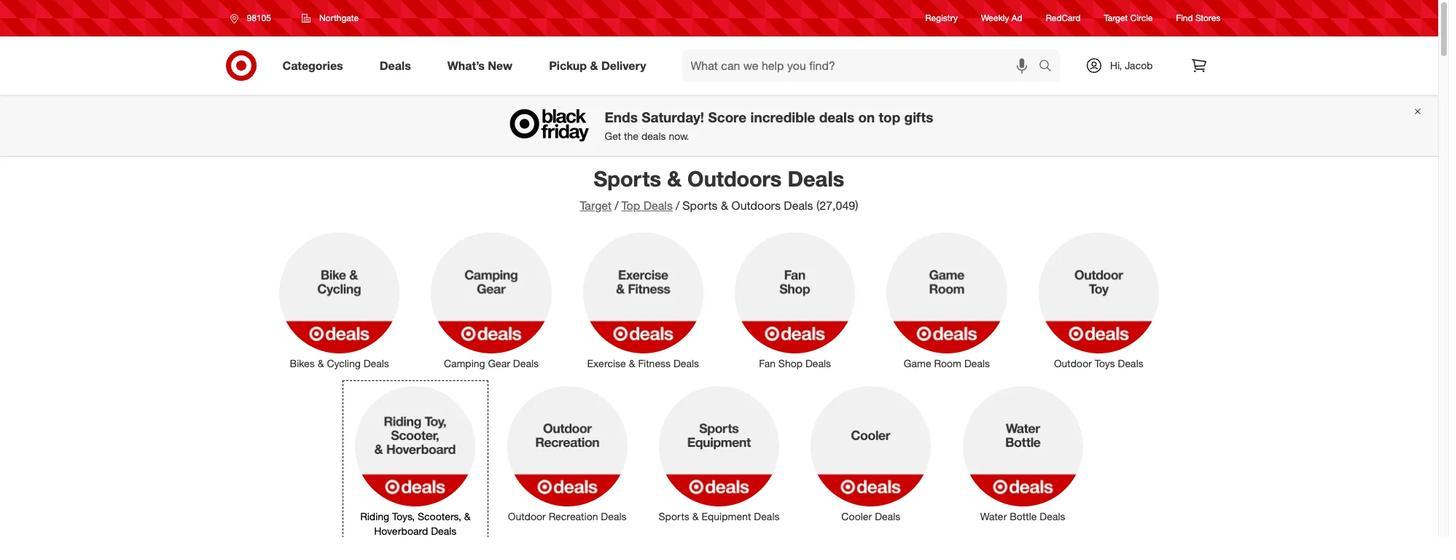 Task type: locate. For each thing, give the bounding box(es) containing it.
sports left equipment
[[659, 511, 690, 523]]

shop
[[779, 357, 803, 369]]

deals down scooters,
[[431, 525, 457, 537]]

gifts
[[905, 109, 934, 126]]

northgate
[[319, 12, 359, 23]]

game room deals link
[[877, 230, 1017, 371]]

fan
[[759, 357, 776, 369]]

outdoor toys deals
[[1054, 357, 1144, 369]]

&
[[590, 58, 598, 73], [667, 166, 682, 192], [721, 198, 729, 213], [318, 357, 324, 369], [629, 357, 636, 369], [464, 511, 471, 523], [693, 511, 699, 523]]

1 horizontal spatial deals
[[820, 109, 855, 126]]

0 horizontal spatial target
[[580, 198, 612, 213]]

(27,049)
[[817, 198, 859, 213]]

deals right the shop
[[806, 357, 831, 369]]

0 vertical spatial outdoor
[[1054, 357, 1092, 369]]

deals right equipment
[[754, 511, 780, 523]]

categories
[[283, 58, 343, 73]]

outdoor
[[1054, 357, 1092, 369], [508, 511, 546, 523]]

& for delivery
[[590, 58, 598, 73]]

/ left the top
[[615, 198, 619, 213]]

categories link
[[270, 50, 362, 82]]

what's new link
[[435, 50, 531, 82]]

1 vertical spatial deals
[[642, 130, 666, 142]]

/ right top deals link
[[676, 198, 680, 213]]

game
[[904, 357, 932, 369]]

0 horizontal spatial outdoor
[[508, 511, 546, 523]]

gear
[[488, 357, 510, 369]]

weekly ad
[[982, 13, 1023, 24]]

deals
[[820, 109, 855, 126], [642, 130, 666, 142]]

weekly ad link
[[982, 12, 1023, 24]]

1 horizontal spatial /
[[676, 198, 680, 213]]

deals right the gear
[[513, 357, 539, 369]]

sports & equipment deals
[[659, 511, 780, 523]]

deals left (27,049)
[[784, 198, 814, 213]]

fitness
[[638, 357, 671, 369]]

target
[[1105, 13, 1128, 24], [580, 198, 612, 213]]

ends
[[605, 109, 638, 126]]

0 horizontal spatial /
[[615, 198, 619, 213]]

0 vertical spatial target
[[1105, 13, 1128, 24]]

cooler
[[842, 511, 872, 523]]

1 horizontal spatial target
[[1105, 13, 1128, 24]]

stores
[[1196, 13, 1221, 24]]

deals right the
[[642, 130, 666, 142]]

recreation
[[549, 511, 598, 523]]

1 vertical spatial outdoor
[[508, 511, 546, 523]]

camping gear deals
[[444, 357, 539, 369]]

ends saturday! score incredible deals on top gifts get the deals now.
[[605, 109, 934, 142]]

water bottle deals link
[[953, 384, 1093, 525]]

target left the top
[[580, 198, 612, 213]]

hoverboard
[[374, 525, 428, 537]]

riding toys, scooters, & hoverboard deals
[[360, 511, 471, 537]]

ad
[[1012, 13, 1023, 24]]

sports
[[594, 166, 662, 192], [683, 198, 718, 213], [659, 511, 690, 523]]

water bottle deals
[[981, 511, 1066, 523]]

target left circle
[[1105, 13, 1128, 24]]

circle
[[1131, 13, 1153, 24]]

2 vertical spatial sports
[[659, 511, 690, 523]]

1 / from the left
[[615, 198, 619, 213]]

outdoors
[[688, 166, 782, 192], [732, 198, 781, 213]]

what's
[[448, 58, 485, 73]]

get
[[605, 130, 622, 142]]

deals left on
[[820, 109, 855, 126]]

0 horizontal spatial deals
[[642, 130, 666, 142]]

deals right 'cycling'
[[364, 357, 389, 369]]

1 horizontal spatial outdoor
[[1054, 357, 1092, 369]]

sports up the top
[[594, 166, 662, 192]]

outdoor left recreation
[[508, 511, 546, 523]]

registry link
[[926, 12, 958, 24]]

camping
[[444, 357, 485, 369]]

bikes
[[290, 357, 315, 369]]

sports for equipment
[[659, 511, 690, 523]]

/
[[615, 198, 619, 213], [676, 198, 680, 213]]

outdoor left toys at the right of page
[[1054, 357, 1092, 369]]

1 vertical spatial outdoors
[[732, 198, 781, 213]]

1 vertical spatial target
[[580, 198, 612, 213]]

0 vertical spatial deals
[[820, 109, 855, 126]]

camping gear deals link
[[421, 230, 562, 371]]

deals up (27,049)
[[788, 166, 845, 192]]

now.
[[669, 130, 690, 142]]

deals
[[380, 58, 411, 73], [788, 166, 845, 192], [644, 198, 673, 213], [784, 198, 814, 213], [364, 357, 389, 369], [513, 357, 539, 369], [674, 357, 699, 369], [806, 357, 831, 369], [965, 357, 990, 369], [1118, 357, 1144, 369], [601, 511, 627, 523], [754, 511, 780, 523], [875, 511, 901, 523], [1040, 511, 1066, 523], [431, 525, 457, 537]]

sports right top deals link
[[683, 198, 718, 213]]

bikes & cycling deals
[[290, 357, 389, 369]]

water
[[981, 511, 1007, 523]]

target inside sports & outdoors deals target / top deals / sports & outdoors deals (27,049)
[[580, 198, 612, 213]]

deals link
[[367, 50, 429, 82]]

0 vertical spatial sports
[[594, 166, 662, 192]]



Task type: vqa. For each thing, say whether or not it's contained in the screenshot.
the & in the Pickup & Delivery link
no



Task type: describe. For each thing, give the bounding box(es) containing it.
sports for outdoors
[[594, 166, 662, 192]]

outdoor recreation deals link
[[497, 384, 638, 525]]

search button
[[1033, 50, 1068, 85]]

cycling
[[327, 357, 361, 369]]

98105
[[247, 12, 271, 23]]

on
[[859, 109, 875, 126]]

redcard link
[[1046, 12, 1081, 24]]

hi,
[[1111, 59, 1123, 71]]

cooler deals link
[[801, 384, 941, 525]]

target link
[[580, 198, 612, 213]]

game room deals
[[904, 357, 990, 369]]

deals left the what's in the top of the page
[[380, 58, 411, 73]]

bottle
[[1010, 511, 1037, 523]]

exercise & fitness deals link
[[573, 230, 714, 371]]

exercise & fitness deals
[[587, 357, 699, 369]]

room
[[935, 357, 962, 369]]

& for outdoors
[[667, 166, 682, 192]]

deals inside riding toys, scooters, & hoverboard deals
[[431, 525, 457, 537]]

target circle
[[1105, 13, 1153, 24]]

98105 button
[[221, 5, 287, 31]]

incredible
[[751, 109, 816, 126]]

pickup & delivery
[[549, 58, 647, 73]]

what's new
[[448, 58, 513, 73]]

delivery
[[602, 58, 647, 73]]

toys,
[[392, 511, 415, 523]]

pickup
[[549, 58, 587, 73]]

deals right cooler
[[875, 511, 901, 523]]

score
[[708, 109, 747, 126]]

the
[[624, 130, 639, 142]]

2 / from the left
[[676, 198, 680, 213]]

fan shop deals
[[759, 357, 831, 369]]

outdoor for outdoor recreation deals
[[508, 511, 546, 523]]

registry
[[926, 13, 958, 24]]

riding toys, scooters, & hoverboard deals link
[[345, 384, 486, 537]]

outdoor for outdoor toys deals
[[1054, 357, 1092, 369]]

scooters,
[[418, 511, 461, 523]]

weekly
[[982, 13, 1010, 24]]

equipment
[[702, 511, 751, 523]]

deals right recreation
[[601, 511, 627, 523]]

outdoor toys deals link
[[1029, 230, 1169, 371]]

target circle link
[[1105, 12, 1153, 24]]

1 vertical spatial sports
[[683, 198, 718, 213]]

top deals link
[[622, 198, 673, 213]]

0 vertical spatial outdoors
[[688, 166, 782, 192]]

sports & outdoors deals target / top deals / sports & outdoors deals (27,049)
[[580, 166, 859, 213]]

riding
[[360, 511, 389, 523]]

northgate button
[[292, 5, 368, 31]]

& inside riding toys, scooters, & hoverboard deals
[[464, 511, 471, 523]]

find stores link
[[1177, 12, 1221, 24]]

& for cycling
[[318, 357, 324, 369]]

hi, jacob
[[1111, 59, 1153, 71]]

deals right room
[[965, 357, 990, 369]]

deals right the top
[[644, 198, 673, 213]]

jacob
[[1125, 59, 1153, 71]]

search
[[1033, 59, 1068, 74]]

find stores
[[1177, 13, 1221, 24]]

& for fitness
[[629, 357, 636, 369]]

deals right the fitness
[[674, 357, 699, 369]]

redcard
[[1046, 13, 1081, 24]]

deals right toys at the right of page
[[1118, 357, 1144, 369]]

& for equipment
[[693, 511, 699, 523]]

What can we help you find? suggestions appear below search field
[[682, 50, 1043, 82]]

toys
[[1095, 357, 1116, 369]]

fan shop deals link
[[725, 230, 866, 371]]

pickup & delivery link
[[537, 50, 665, 82]]

sports & equipment deals link
[[649, 384, 790, 525]]

find
[[1177, 13, 1194, 24]]

exercise
[[587, 357, 626, 369]]

deals right bottle
[[1040, 511, 1066, 523]]

new
[[488, 58, 513, 73]]

top
[[879, 109, 901, 126]]

bikes & cycling deals link
[[269, 230, 410, 371]]

outdoor recreation deals
[[508, 511, 627, 523]]

cooler deals
[[842, 511, 901, 523]]

saturday!
[[642, 109, 705, 126]]

top
[[622, 198, 641, 213]]



